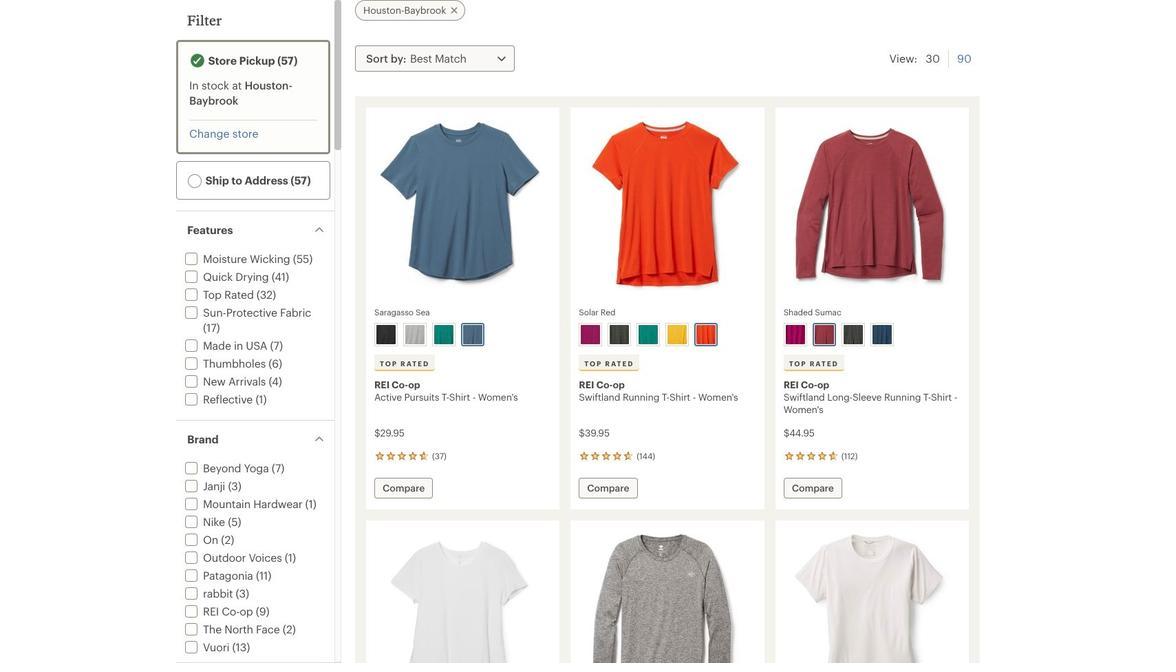 Task type: describe. For each thing, give the bounding box(es) containing it.
group for rei co-op swiftland running t-shirt - women's 0 image
[[577, 320, 758, 349]]

pirate black heather image
[[610, 325, 630, 344]]

black image
[[377, 325, 396, 344]]

rei co-op active pursuits t-shirt - women's 0 image
[[375, 116, 552, 298]]

beyond yoga on the down low t-shirt - women's 0 image
[[375, 529, 552, 663]]

rei co-op swiftland long-sleeve running t-shirt - women's 0 image
[[784, 116, 961, 298]]

goldenrod image
[[668, 325, 688, 344]]

add filter: ship to address (57) image
[[188, 174, 202, 188]]

group for rei co-op active pursuits t-shirt - women's 0 image
[[372, 320, 554, 349]]

rei co-op swiftland running t-shirt - women's 0 image
[[579, 116, 757, 298]]

cosmic magenta image for group corresponding to rei co-op swiftland long-sleeve running t-shirt - women's 0 image
[[786, 325, 806, 344]]

saragasso sea image
[[873, 325, 892, 344]]



Task type: locate. For each thing, give the bounding box(es) containing it.
cosmic magenta image left shaded sumac icon
[[786, 325, 806, 344]]

cosmic magenta image
[[581, 325, 601, 344], [786, 325, 806, 344]]

1 group from the left
[[372, 320, 554, 349]]

shaded sumac image
[[815, 325, 834, 344]]

group
[[372, 320, 554, 349], [577, 320, 758, 349], [781, 320, 963, 349]]

0 horizontal spatial group
[[372, 320, 554, 349]]

group for rei co-op swiftland long-sleeve running t-shirt - women's 0 image
[[781, 320, 963, 349]]

solar red image
[[697, 325, 716, 344]]

patagonia capilene cool daily shirt - women's 0 image
[[784, 529, 961, 663]]

0 horizontal spatial cosmic magenta image
[[581, 325, 601, 344]]

cosmic magenta image left pirate black heather icon
[[581, 325, 601, 344]]

pirate black heather image
[[844, 325, 863, 344]]

saragasso sea image
[[463, 325, 483, 344]]

1 cosmic magenta image from the left
[[581, 325, 601, 344]]

rabbit ez tee long-sleeve t-shirt - women's 0 image
[[579, 529, 757, 663]]

2 horizontal spatial group
[[781, 320, 963, 349]]

2 group from the left
[[577, 320, 758, 349]]

3 group from the left
[[781, 320, 963, 349]]

crater teal image
[[435, 325, 454, 344]]

cosmic magenta image for group corresponding to rei co-op swiftland running t-shirt - women's 0 image
[[581, 325, 601, 344]]

1 horizontal spatial cosmic magenta image
[[786, 325, 806, 344]]

2 cosmic magenta image from the left
[[786, 325, 806, 344]]

crater teal image
[[639, 325, 659, 344]]

1 horizontal spatial group
[[577, 320, 758, 349]]

alloy gray heather image
[[406, 325, 425, 344]]



Task type: vqa. For each thing, say whether or not it's contained in the screenshot.
Toggle watersports sub-items image
no



